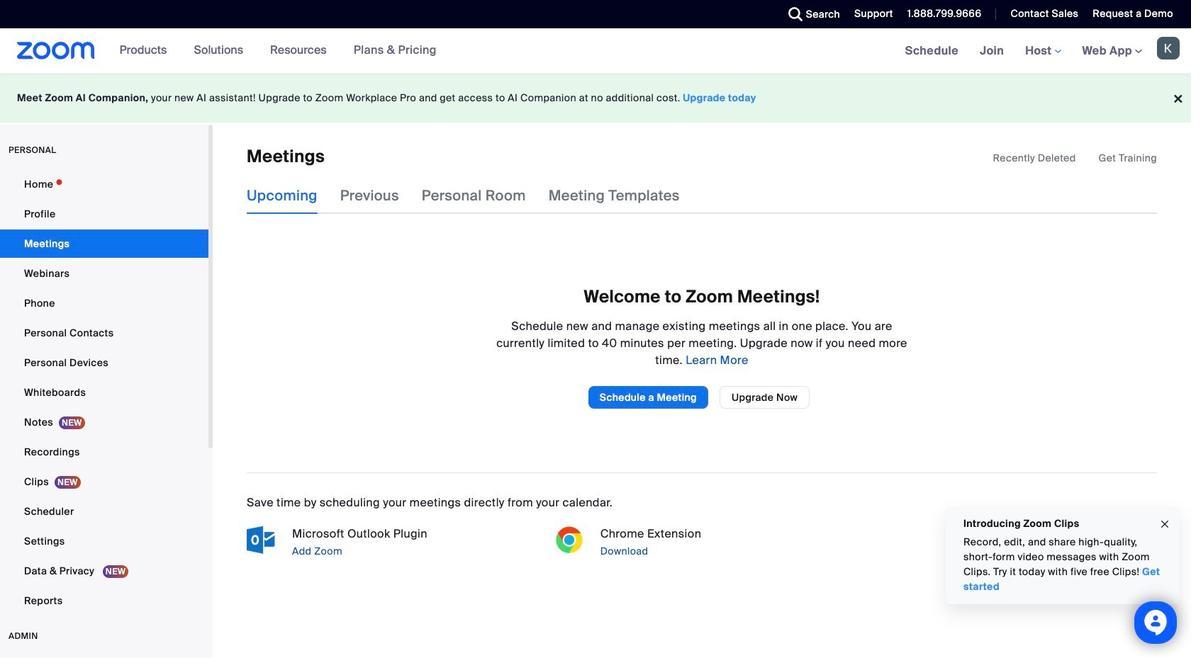 Task type: describe. For each thing, give the bounding box(es) containing it.
tabs of meeting tab list
[[247, 178, 703, 214]]

personal menu menu
[[0, 170, 209, 617]]



Task type: vqa. For each thing, say whether or not it's contained in the screenshot.
meetings navigation
yes



Task type: locate. For each thing, give the bounding box(es) containing it.
footer
[[0, 74, 1192, 123]]

close image
[[1160, 517, 1171, 533]]

product information navigation
[[109, 28, 448, 74]]

zoom logo image
[[17, 42, 95, 60]]

application
[[993, 151, 1158, 165]]

banner
[[0, 28, 1192, 74]]

meetings navigation
[[895, 28, 1192, 74]]

profile picture image
[[1158, 37, 1180, 60]]



